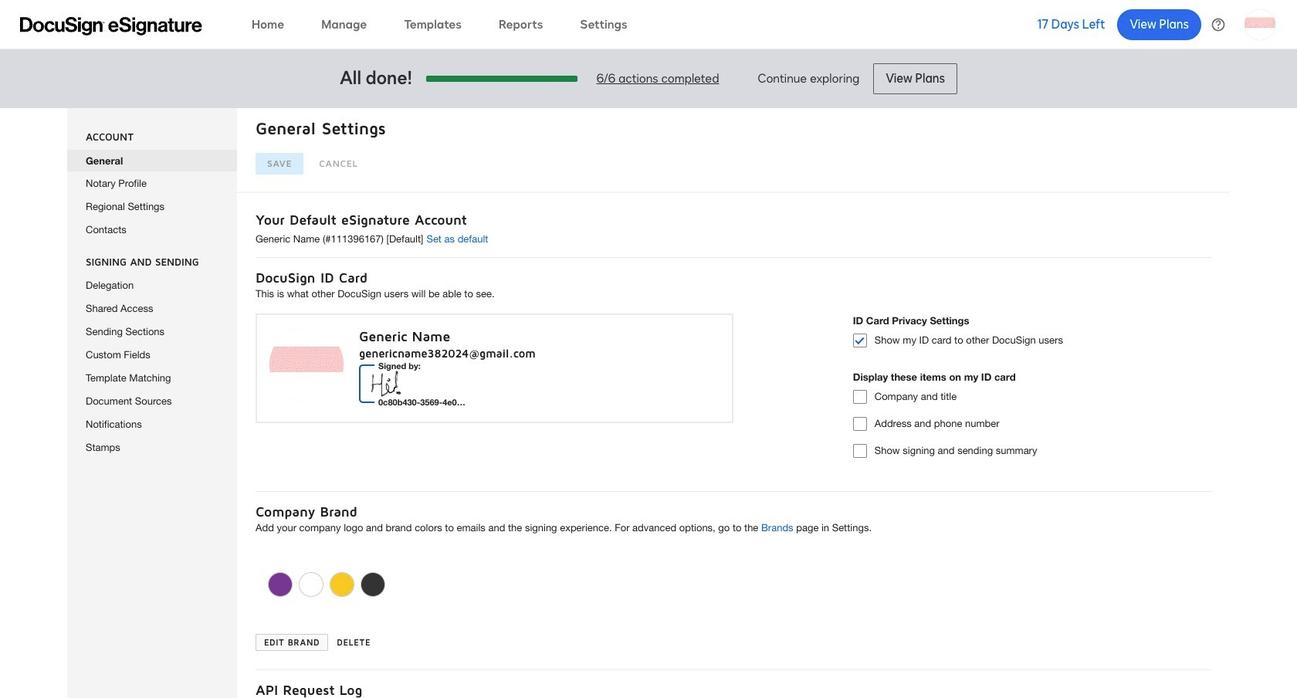Task type: vqa. For each thing, say whether or not it's contained in the screenshot.
View Folders image
no



Task type: describe. For each thing, give the bounding box(es) containing it.
docusign esignature image
[[20, 17, 202, 35]]

generic name image
[[363, 364, 443, 404]]

your uploaded profile image image
[[1245, 9, 1276, 40]]



Task type: locate. For each thing, give the bounding box(es) containing it.
upload or change your profile image image
[[270, 328, 344, 402]]



